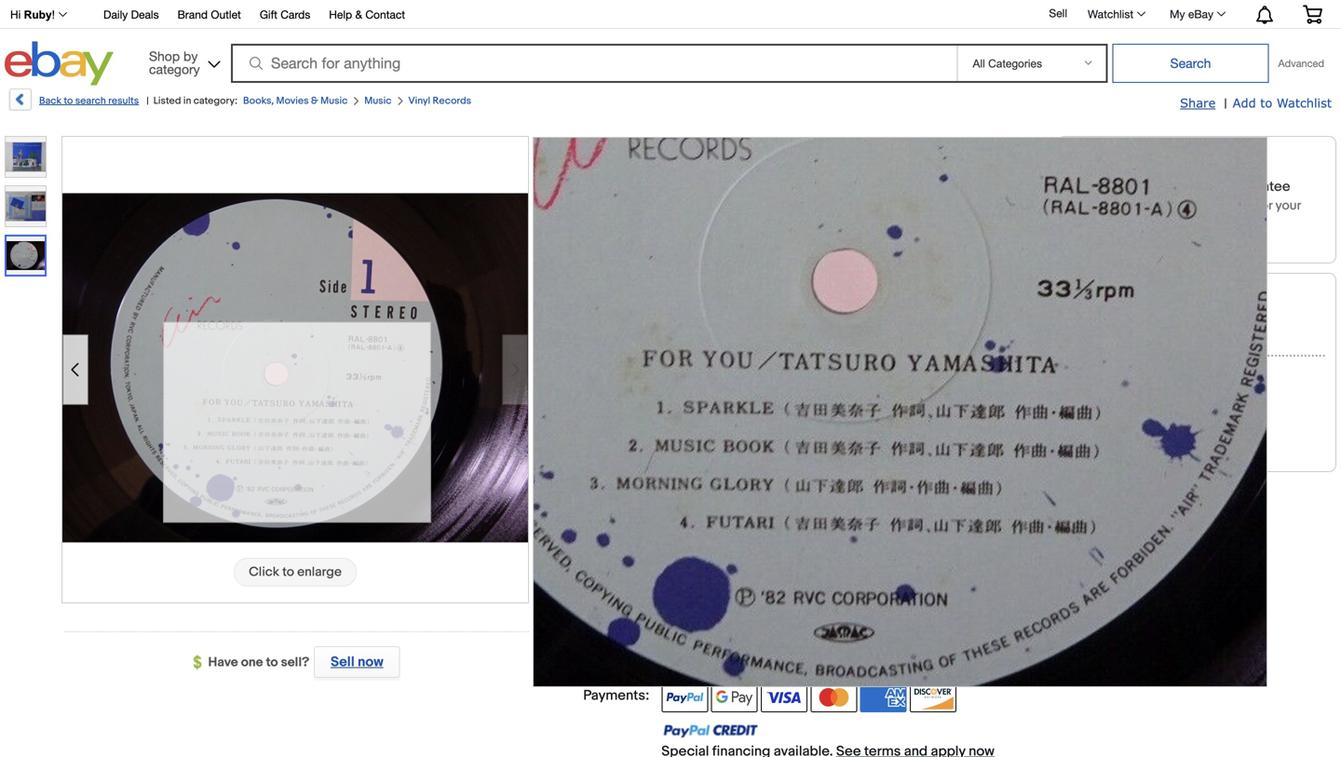 Task type: locate. For each thing, give the bounding box(es) containing it.
1 horizontal spatial |
[[703, 241, 706, 258]]

. left buyer
[[760, 655, 763, 671]]

30 days returns . buyer pays for return shipping . see details
[[662, 655, 1032, 671]]

master card image
[[811, 683, 858, 713]]

add to watchlist link
[[1233, 95, 1332, 112]]

returns:
[[596, 653, 650, 670]]

subject right be
[[874, 522, 916, 536]]

shop by category banner
[[0, 0, 1337, 90]]

see right outside
[[965, 485, 990, 501]]

1 horizontal spatial items
[[1129, 436, 1161, 452]]

us $0.99 main content
[[546, 136, 1043, 757]]

0 horizontal spatial watchlist
[[1088, 7, 1134, 20]]

lp
[[613, 163, 638, 189]]

japan inside tatsuro yamashita for you air ral-8801 japan vinyl lp
[[947, 136, 1008, 163]]

1 vertical spatial and
[[863, 587, 887, 603]]

0 horizontal spatial and
[[726, 539, 746, 553]]

with details__icon image
[[1072, 200, 1095, 223], [567, 430, 584, 449]]

have one to sell?
[[208, 655, 309, 671]]

ebay up get
[[1110, 178, 1140, 195]]

see down visit
[[1069, 436, 1092, 452]]

to left "search"
[[64, 95, 73, 107]]

0 horizontal spatial japan
[[762, 557, 795, 571]]

seller inside button
[[1128, 370, 1161, 386]]

estimated between thu, dec 21 and tue, dec 26 to 78745
[[662, 587, 1022, 603]]

1 horizontal spatial ebay
[[1189, 7, 1214, 20]]

watchlist right sell link
[[1088, 7, 1134, 20]]

0 horizontal spatial contact
[[366, 8, 405, 21]]

see inside see details
[[965, 485, 990, 501]]

watchlist inside the share | add to watchlist
[[1277, 96, 1332, 110]]

category:
[[194, 95, 238, 107]]

& right the movies
[[311, 95, 318, 107]]

with details__icon image left get
[[1072, 200, 1095, 223]]

watchlist inside "link"
[[1088, 7, 1134, 20]]

sell for sell now
[[331, 654, 355, 671]]

and inside 'international shipment of items may be subject to customs processing and additional charges.'
[[726, 539, 746, 553]]

to
[[64, 95, 73, 107], [1261, 96, 1273, 110], [921, 368, 934, 385], [918, 522, 929, 536], [967, 587, 980, 603], [996, 607, 1007, 621], [266, 655, 278, 671]]

us
[[647, 289, 678, 318], [662, 485, 680, 501], [940, 485, 958, 501]]

$0.99
[[683, 289, 746, 318]]

japan
[[947, 136, 1008, 163], [762, 557, 795, 571]]

back inside ebay money back guarantee get the item you ordered or your money back. learn more
[[1189, 178, 1221, 195]]

seller for contact
[[1120, 393, 1153, 409]]

vinyl records link
[[408, 95, 472, 107]]

1 horizontal spatial &
[[355, 8, 362, 21]]

1 horizontal spatial japan
[[947, 136, 1008, 163]]

1 vertical spatial subject
[[953, 607, 994, 621]]

additional
[[749, 539, 803, 553], [731, 607, 786, 621]]

.
[[958, 485, 962, 501], [760, 655, 763, 671], [955, 655, 958, 671]]

1 vertical spatial back
[[1189, 178, 1221, 195]]

shop left by
[[149, 48, 180, 64]]

add inside button
[[891, 368, 918, 385]]

0 horizontal spatial bid
[[847, 289, 867, 306]]

you
[[1186, 198, 1208, 214]]

1 vertical spatial add
[[891, 368, 918, 385]]

0 vertical spatial &
[[355, 8, 362, 21]]

the
[[1135, 198, 1154, 214]]

1 horizontal spatial back
[[1189, 178, 1221, 195]]

account navigation
[[0, 0, 1337, 29]]

]
[[871, 289, 875, 306]]

music right the movies
[[321, 95, 348, 107]]

allow
[[701, 607, 729, 621]]

shop for shop with confidence
[[1072, 150, 1108, 168]]

1 horizontal spatial subject
[[953, 607, 994, 621]]

0 vertical spatial ebay
[[1189, 7, 1214, 20]]

0 horizontal spatial shop
[[149, 48, 180, 64]]

watchlist down advanced
[[1277, 96, 1332, 110]]

outside
[[889, 485, 937, 501]]

processing.
[[712, 623, 776, 638]]

0 horizontal spatial customs
[[662, 623, 709, 638]]

seller down "save seller" on the right of page
[[1120, 393, 1153, 409]]

add down place
[[891, 368, 918, 385]]

& right help
[[355, 8, 362, 21]]

0 vertical spatial customs
[[932, 522, 979, 536]]

0 vertical spatial additional
[[749, 539, 803, 553]]

subject down 26
[[953, 607, 994, 621]]

1 vertical spatial items
[[799, 522, 829, 536]]

dec up is
[[919, 587, 945, 603]]

0 horizontal spatial dec
[[818, 587, 844, 603]]

seller
[[1128, 370, 1161, 386], [1120, 393, 1153, 409]]

us right bid:
[[647, 289, 678, 318]]

None submit
[[1113, 44, 1269, 83]]

1 horizontal spatial music
[[365, 95, 392, 107]]

japan right tokyo,
[[762, 557, 795, 571]]

customs down outside
[[932, 522, 979, 536]]

back to search results link
[[7, 89, 139, 117]]

1 vertical spatial details
[[989, 655, 1032, 671]]

your shopping cart image
[[1303, 5, 1324, 24]]

shop inside shop by category
[[149, 48, 180, 64]]

visa image
[[761, 683, 808, 713]]

sell?
[[281, 655, 309, 671]]

accepted.
[[736, 432, 797, 448]]

| left listed
[[146, 95, 149, 107]]

2 horizontal spatial |
[[1225, 96, 1228, 112]]

bid right place
[[945, 323, 965, 340]]

13621
[[1176, 304, 1207, 320]]

0 horizontal spatial with details__icon image
[[567, 430, 584, 449]]

shipping:
[[590, 485, 650, 501]]

of
[[786, 522, 796, 536]]

0 vertical spatial add
[[1233, 96, 1257, 110]]

additional down between
[[731, 607, 786, 621]]

dec up the if
[[818, 587, 844, 603]]

with details__icon image inside us $0.99 main content
[[567, 430, 584, 449]]

0 vertical spatial items
[[1129, 436, 1161, 452]]

shop left with
[[1072, 150, 1108, 168]]

us left $18.00
[[662, 485, 680, 501]]

details inside see details
[[662, 501, 705, 518]]

back up you
[[1189, 178, 1221, 195]]

to left watchlist at the right of the page
[[921, 368, 934, 385]]

0 vertical spatial and
[[726, 539, 746, 553]]

contact
[[366, 8, 405, 21], [1069, 393, 1117, 409]]

2 music from the left
[[365, 95, 392, 107]]

1 vertical spatial watchlist
[[1277, 96, 1332, 110]]

0 horizontal spatial details
[[662, 501, 705, 518]]

shipping
[[797, 485, 854, 501]]

8801
[[894, 136, 942, 163]]

to down advanced link
[[1261, 96, 1273, 110]]

ral-
[[847, 136, 894, 163]]

| inside the share | add to watchlist
[[1225, 96, 1228, 112]]

1 horizontal spatial bid
[[945, 323, 965, 340]]

items
[[1129, 436, 1161, 452], [799, 522, 829, 536]]

!
[[52, 8, 55, 21]]

13621 link
[[1176, 304, 1207, 320]]

hi
[[10, 8, 21, 21]]

add to watchlist
[[891, 368, 994, 385]]

1 horizontal spatial contact
[[1069, 393, 1117, 409]]

sell left watchlist "link"
[[1050, 7, 1068, 20]]

music left vinyl
[[365, 95, 392, 107]]

additional inside please allow additional time if international delivery is subject to customs processing.
[[731, 607, 786, 621]]

back left "search"
[[39, 95, 62, 107]]

0 vertical spatial sell
[[1050, 7, 1068, 20]]

1 vertical spatial shop
[[1072, 150, 1108, 168]]

0 vertical spatial contact
[[366, 8, 405, 21]]

see right the shipping
[[961, 655, 986, 671]]

0 vertical spatial back
[[39, 95, 62, 107]]

shipment
[[732, 522, 783, 536]]

seller for save
[[1128, 370, 1161, 386]]

add inside the share | add to watchlist
[[1233, 96, 1257, 110]]

details
[[662, 501, 705, 518], [989, 655, 1032, 671]]

us for us $18.00 expedited shipping from outside us .
[[662, 485, 680, 501]]

1 horizontal spatial dec
[[919, 587, 945, 603]]

21
[[847, 587, 860, 603]]

0 vertical spatial with details__icon image
[[1072, 200, 1095, 223]]

0 horizontal spatial music
[[321, 95, 348, 107]]

1 horizontal spatial customs
[[932, 522, 979, 536]]

thu,
[[788, 587, 815, 603]]

item
[[1157, 198, 1184, 214]]

sell link
[[1041, 7, 1076, 20]]

help
[[329, 8, 352, 21]]

brand outlet
[[178, 8, 241, 21]]

contact inside account navigation
[[366, 8, 405, 21]]

contact seller link
[[1069, 393, 1153, 409]]

payments:
[[583, 688, 650, 704]]

[
[[832, 289, 836, 306]]

1 horizontal spatial shop
[[1072, 150, 1108, 168]]

contact up visit store link
[[1069, 393, 1117, 409]]

customs
[[932, 522, 979, 536], [662, 623, 709, 638]]

and right "21" at bottom
[[863, 587, 887, 603]]

gift cards link
[[260, 5, 311, 26]]

0 vertical spatial shop
[[149, 48, 180, 64]]

0 horizontal spatial add
[[891, 368, 918, 385]]

1 vertical spatial sell
[[331, 654, 355, 671]]

see details link down 78745 at the bottom right
[[961, 655, 1032, 671]]

sell inside account navigation
[[1050, 7, 1068, 20]]

contact right help
[[366, 8, 405, 21]]

additional down of
[[749, 539, 803, 553]]

sell left the now
[[331, 654, 355, 671]]

1 vertical spatial contact
[[1069, 393, 1117, 409]]

see inside contact seller visit store see other items
[[1069, 436, 1092, 452]]

sell now link
[[309, 647, 400, 678]]

ruby
[[24, 8, 52, 21]]

add
[[1233, 96, 1257, 110], [891, 368, 918, 385]]

see details link up 'may'
[[662, 485, 990, 518]]

| right 11h
[[703, 241, 706, 258]]

seller inside contact seller visit store see other items
[[1120, 393, 1153, 409]]

information
[[1114, 282, 1198, 302]]

. right outside
[[958, 485, 962, 501]]

feedback
[[1151, 326, 1203, 340]]

to down 78745 at the bottom right
[[996, 607, 1007, 621]]

with details__icon image left breathe
[[567, 430, 584, 449]]

details up international
[[662, 501, 705, 518]]

0 vertical spatial subject
[[874, 522, 916, 536]]

seller right save on the right of page
[[1128, 370, 1161, 386]]

2 dec from the left
[[919, 587, 945, 603]]

0 vertical spatial bid
[[847, 289, 867, 306]]

0 horizontal spatial ebay
[[1110, 178, 1140, 195]]

subject
[[874, 522, 916, 536], [953, 607, 994, 621]]

with details__icon image for ebay money back guarantee
[[1072, 200, 1095, 223]]

1 vertical spatial customs
[[662, 623, 709, 638]]

1 horizontal spatial and
[[863, 587, 887, 603]]

1 vertical spatial seller
[[1120, 393, 1153, 409]]

1 vertical spatial japan
[[762, 557, 795, 571]]

time
[[590, 241, 621, 258]]

vinyl
[[408, 95, 431, 107]]

| right 'share' button
[[1225, 96, 1228, 112]]

dollar sign image
[[193, 656, 208, 671]]

1 horizontal spatial watchlist
[[1277, 96, 1332, 110]]

customs down please
[[662, 623, 709, 638]]

ebay
[[1189, 7, 1214, 20], [1110, 178, 1140, 195]]

0 horizontal spatial subject
[[874, 522, 916, 536]]

0 vertical spatial watchlist
[[1088, 7, 1134, 20]]

0 vertical spatial see
[[1069, 436, 1092, 452]]

additional inside 'international shipment of items may be subject to customs processing and additional charges.'
[[749, 539, 803, 553]]

1 vertical spatial see
[[965, 485, 990, 501]]

1 horizontal spatial with details__icon image
[[1072, 200, 1095, 223]]

and
[[726, 539, 746, 553], [863, 587, 887, 603]]

0 vertical spatial see details link
[[662, 485, 990, 518]]

watchlist
[[937, 368, 994, 385]]

add right share at the top right
[[1233, 96, 1257, 110]]

google pay image
[[711, 683, 758, 713]]

ordered
[[1211, 198, 1258, 214]]

0 vertical spatial details
[[662, 501, 705, 518]]

customs inside 'international shipment of items may be subject to customs processing and additional charges.'
[[932, 522, 979, 536]]

daily deals
[[103, 8, 159, 21]]

0 vertical spatial seller
[[1128, 370, 1161, 386]]

0 horizontal spatial sell
[[331, 654, 355, 671]]

1 vertical spatial additional
[[731, 607, 786, 621]]

items up the charges.
[[799, 522, 829, 536]]

1 horizontal spatial sell
[[1050, 7, 1068, 20]]

japan right 8801
[[947, 136, 1008, 163]]

2 vertical spatial see
[[961, 655, 986, 671]]

now
[[358, 654, 384, 671]]

0 vertical spatial japan
[[947, 136, 1008, 163]]

details down 78745 at the bottom right
[[989, 655, 1032, 671]]

to inside please allow additional time if international delivery is subject to customs processing.
[[996, 607, 1007, 621]]

back.
[[1152, 213, 1185, 229]]

money
[[1110, 213, 1149, 229]]

(
[[1173, 304, 1176, 320]]

see other items link
[[1069, 436, 1161, 452]]

1 vertical spatial with details__icon image
[[567, 430, 584, 449]]

buyer
[[767, 655, 802, 671]]

tatsuro yamashita for you air ral-8801 japan  vinyl lp - picture 3 of 3 image
[[62, 193, 528, 542]]

us $0.99
[[647, 289, 746, 318]]

watchlist link
[[1078, 3, 1154, 25]]

1 vertical spatial ebay
[[1110, 178, 1140, 195]]

ebay right my
[[1189, 7, 1214, 20]]

subject inside 'international shipment of items may be subject to customs processing and additional charges.'
[[874, 522, 916, 536]]

26
[[948, 587, 964, 603]]

to down outside
[[918, 522, 929, 536]]

| listed in category:
[[146, 95, 238, 107]]

and up tokyo,
[[726, 539, 746, 553]]

0 horizontal spatial back
[[39, 95, 62, 107]]

0 horizontal spatial items
[[799, 522, 829, 536]]

1 horizontal spatial add
[[1233, 96, 1257, 110]]

breathe easy. returns accepted.
[[605, 432, 797, 448]]

1 vertical spatial bid
[[945, 323, 965, 340]]

items right other
[[1129, 436, 1161, 452]]

1 vertical spatial &
[[311, 95, 318, 107]]

items inside contact seller visit store see other items
[[1129, 436, 1161, 452]]

&
[[355, 8, 362, 21], [311, 95, 318, 107]]

1 horizontal spatial details
[[989, 655, 1032, 671]]

see
[[1069, 436, 1092, 452], [965, 485, 990, 501], [961, 655, 986, 671]]

to right 26
[[967, 587, 980, 603]]

0 horizontal spatial &
[[311, 95, 318, 107]]

bid left the ]
[[847, 289, 867, 306]]



Task type: describe. For each thing, give the bounding box(es) containing it.
us right outside
[[940, 485, 958, 501]]

place bid button
[[832, 313, 1039, 350]]

you
[[771, 136, 809, 163]]

search
[[75, 95, 106, 107]]

ebay inside ebay money back guarantee get the item you ordered or your money back. learn more
[[1110, 178, 1140, 195]]

to right the one
[[266, 655, 278, 671]]

in:
[[709, 557, 722, 571]]

with
[[1111, 150, 1139, 168]]

seller
[[1069, 282, 1110, 302]]

78745
[[983, 587, 1022, 603]]

delivery
[[895, 607, 938, 621]]

sell now
[[331, 654, 384, 671]]

charges.
[[806, 539, 853, 553]]

1 vertical spatial see details link
[[961, 655, 1032, 671]]

money
[[1144, 178, 1186, 195]]

return
[[859, 655, 897, 671]]

help & contact link
[[329, 5, 405, 26]]

estimated
[[662, 587, 726, 603]]

09:40
[[763, 241, 802, 258]]

vinyl
[[546, 163, 608, 189]]

3d
[[662, 241, 678, 258]]

returns
[[688, 432, 734, 448]]

hi ruby !
[[10, 8, 55, 21]]

my
[[1170, 7, 1186, 20]]

music link
[[365, 95, 392, 107]]

us for us $0.99
[[647, 289, 678, 318]]

vinyl records
[[408, 95, 472, 107]]

none submit inside shop by category banner
[[1113, 44, 1269, 83]]

listed
[[153, 95, 181, 107]]

records
[[433, 95, 472, 107]]

paypal credit image
[[662, 724, 759, 739]]

outlet
[[211, 8, 241, 21]]

tokyo,
[[725, 557, 760, 571]]

by
[[184, 48, 198, 64]]

contact inside contact seller visit store see other items
[[1069, 393, 1117, 409]]

us $18.00 expedited shipping from outside us .
[[662, 485, 965, 501]]

learn
[[1110, 231, 1142, 247]]

to inside add to watchlist button
[[921, 368, 934, 385]]

with details__icon image for breathe easy.
[[567, 430, 584, 449]]

advanced
[[1279, 57, 1325, 69]]

visit
[[1069, 415, 1095, 430]]

99.9%
[[1069, 326, 1101, 340]]

30
[[662, 655, 679, 671]]

confidence
[[1142, 150, 1220, 168]]

ebay money back guarantee get the item you ordered or your money back. learn more
[[1110, 178, 1301, 247]]

american express image
[[861, 683, 907, 713]]

. up the discover image
[[955, 655, 958, 671]]

$18.00
[[683, 485, 725, 501]]

share
[[1181, 96, 1216, 110]]

picture 1 of 3 image
[[6, 137, 46, 177]]

Search for anything text field
[[234, 46, 954, 81]]

ebay inside account navigation
[[1189, 7, 1214, 20]]

picture 2 of 3 image
[[6, 186, 46, 226]]

to inside back to search results link
[[64, 95, 73, 107]]

share | add to watchlist
[[1181, 96, 1332, 112]]

place bid
[[906, 323, 965, 340]]

for
[[735, 136, 766, 163]]

1
[[839, 289, 844, 306]]

books,
[[243, 95, 274, 107]]

from
[[857, 485, 886, 501]]

breathe
[[605, 432, 652, 448]]

advanced link
[[1269, 45, 1334, 82]]

international shipment of items may be subject to customs processing and additional charges.
[[662, 522, 979, 553]]

items inside 'international shipment of items may be subject to customs processing and additional charges.'
[[799, 522, 829, 536]]

store
[[1098, 415, 1128, 430]]

days
[[682, 655, 712, 671]]

shipping
[[900, 655, 955, 671]]

3d 11h | sunday, 09:40 pm
[[662, 241, 825, 258]]

your
[[1276, 198, 1301, 214]]

daily deals link
[[103, 5, 159, 26]]

tatsuro
[[546, 136, 620, 163]]

shop for shop by category
[[149, 48, 180, 64]]

save
[[1097, 370, 1125, 386]]

please
[[662, 607, 698, 621]]

more
[[1145, 231, 1176, 247]]

learn more link
[[1110, 231, 1176, 247]]

customs inside please allow additional time if international delivery is subject to customs processing.
[[662, 623, 709, 638]]

international
[[662, 522, 729, 536]]

paypal image
[[662, 683, 708, 713]]

[ 1 bid ]
[[832, 289, 875, 306]]

international
[[825, 607, 892, 621]]

daily
[[103, 8, 128, 21]]

results
[[108, 95, 139, 107]]

category
[[149, 61, 200, 77]]

discover image
[[910, 683, 957, 713]]

please allow additional time if international delivery is subject to customs processing.
[[662, 607, 1007, 638]]

0 horizontal spatial |
[[146, 95, 149, 107]]

)
[[1207, 304, 1210, 320]]

& inside account navigation
[[355, 8, 362, 21]]

tue,
[[890, 587, 916, 603]]

1 bid link
[[839, 289, 867, 306]]

condition:
[[582, 216, 650, 232]]

bid:
[[612, 289, 637, 306]]

sell for sell
[[1050, 7, 1068, 20]]

share button
[[1181, 95, 1216, 112]]

bid inside place bid "button"
[[945, 323, 965, 340]]

to inside 'international shipment of items may be subject to customs processing and additional charges.'
[[918, 522, 929, 536]]

brand outlet link
[[178, 5, 241, 26]]

expedited
[[728, 485, 794, 501]]

| inside us $0.99 main content
[[703, 241, 706, 258]]

save seller
[[1097, 370, 1161, 386]]

subject inside please allow additional time if international delivery is subject to customs processing.
[[953, 607, 994, 621]]

1 music from the left
[[321, 95, 348, 107]]

gift
[[260, 8, 278, 21]]

located
[[662, 557, 707, 571]]

movies
[[276, 95, 309, 107]]

to inside the share | add to watchlist
[[1261, 96, 1273, 110]]

picture 3 of 3 image
[[7, 237, 45, 275]]

1 dec from the left
[[818, 587, 844, 603]]

tatsuro yamashita for you air ral-8801 japan vinyl lp
[[546, 136, 1008, 189]]

cards
[[281, 8, 311, 21]]

have
[[208, 655, 238, 671]]



Task type: vqa. For each thing, say whether or not it's contained in the screenshot.
with details__icon to the top
yes



